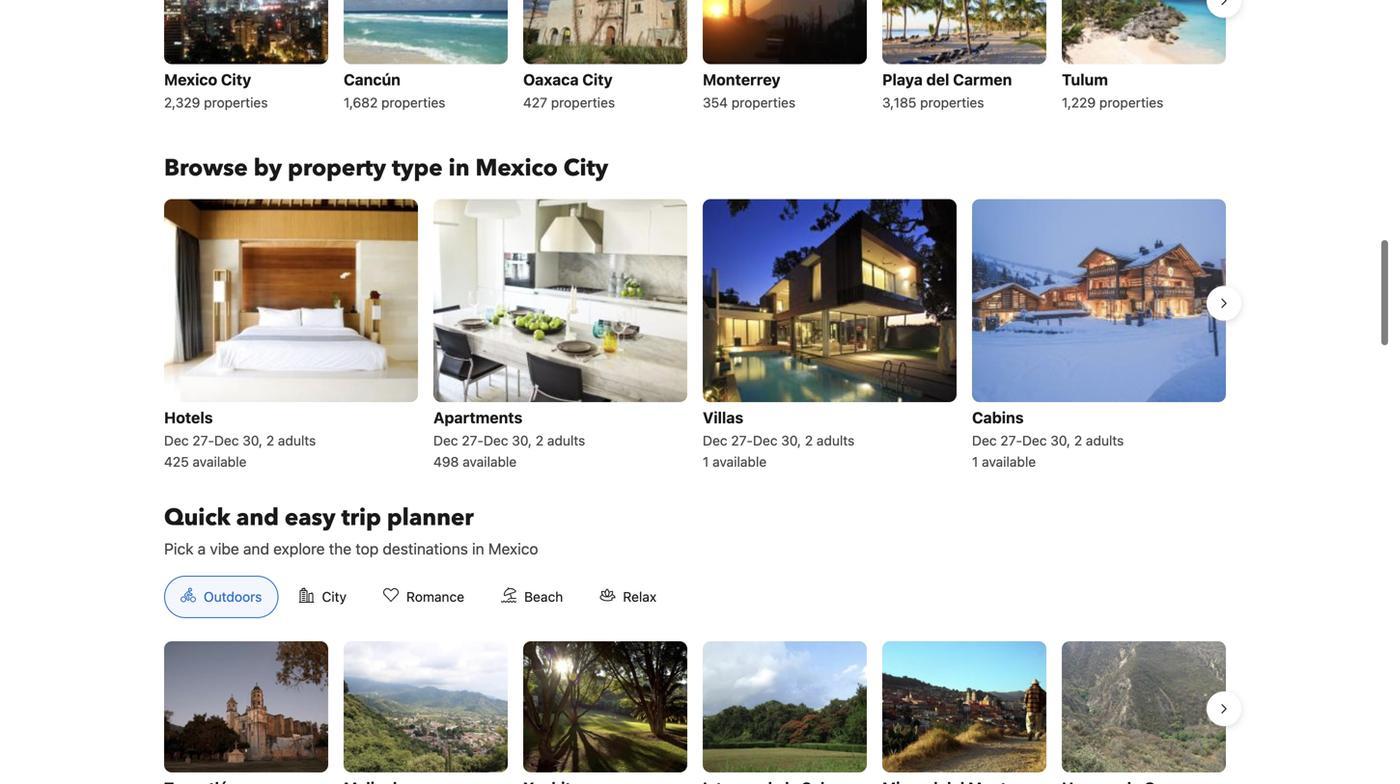 Task type: locate. For each thing, give the bounding box(es) containing it.
properties inside tulum 1,229 properties
[[1099, 95, 1163, 111]]

2 for apartments
[[536, 433, 544, 449]]

available for hotels
[[193, 454, 247, 470]]

1
[[703, 454, 709, 470], [972, 454, 978, 470]]

city down the
[[322, 589, 347, 605]]

1 30, from the left
[[243, 433, 263, 449]]

5 properties from the left
[[920, 95, 984, 111]]

1 dec from the left
[[164, 433, 189, 449]]

browse
[[164, 153, 248, 184]]

romance
[[406, 589, 464, 605]]

tulum
[[1062, 70, 1108, 89]]

27- down the apartments
[[462, 433, 484, 449]]

available
[[193, 454, 247, 470], [463, 454, 517, 470], [713, 454, 767, 470], [982, 454, 1036, 470]]

3 properties from the left
[[551, 95, 615, 111]]

27- down villas
[[731, 433, 753, 449]]

3 adults from the left
[[817, 433, 855, 449]]

2 2 from the left
[[536, 433, 544, 449]]

tab list
[[149, 576, 688, 620]]

and right vibe
[[243, 540, 269, 558]]

oaxaca
[[523, 70, 579, 89]]

properties down oaxaca
[[551, 95, 615, 111]]

1 properties from the left
[[204, 95, 268, 111]]

1 down cabins
[[972, 454, 978, 470]]

and
[[236, 502, 279, 534], [243, 540, 269, 558]]

2 available from the left
[[463, 454, 517, 470]]

trip
[[341, 502, 381, 534]]

available right 425
[[193, 454, 247, 470]]

27- down hotels
[[192, 433, 214, 449]]

1 adults from the left
[[278, 433, 316, 449]]

type
[[392, 153, 443, 184]]

adults for hotels
[[278, 433, 316, 449]]

425
[[164, 454, 189, 470]]

city up browse
[[221, 70, 251, 89]]

mexico up 2,329
[[164, 70, 217, 89]]

27- inside apartments dec 27-dec 30, 2 adults 498 available
[[462, 433, 484, 449]]

adults for villas
[[817, 433, 855, 449]]

0 vertical spatial mexico
[[164, 70, 217, 89]]

2 adults from the left
[[547, 433, 585, 449]]

apartments
[[433, 409, 523, 427]]

30, inside the hotels dec 27-dec 30, 2 adults 425 available
[[243, 433, 263, 449]]

30, for villas
[[781, 433, 801, 449]]

2 inside 'villas dec 27-dec 30, 2 adults 1 available'
[[805, 433, 813, 449]]

1 horizontal spatial 1
[[972, 454, 978, 470]]

1 1 from the left
[[703, 454, 709, 470]]

monterrey 354 properties
[[703, 70, 796, 111]]

city inside mexico city 2,329 properties
[[221, 70, 251, 89]]

354
[[703, 95, 728, 111]]

1 available from the left
[[193, 454, 247, 470]]

properties
[[204, 95, 268, 111], [381, 95, 445, 111], [551, 95, 615, 111], [732, 95, 796, 111], [920, 95, 984, 111], [1099, 95, 1163, 111]]

2
[[266, 433, 274, 449], [536, 433, 544, 449], [805, 433, 813, 449], [1074, 433, 1082, 449]]

27- inside 'villas dec 27-dec 30, 2 adults 1 available'
[[731, 433, 753, 449]]

0 vertical spatial region
[[149, 0, 1241, 122]]

city inside "oaxaca city 427 properties"
[[582, 70, 613, 89]]

in right type
[[449, 153, 470, 184]]

monterrey
[[703, 70, 781, 89]]

1 horizontal spatial in
[[472, 540, 484, 558]]

1 27- from the left
[[192, 433, 214, 449]]

2 30, from the left
[[512, 433, 532, 449]]

properties inside "oaxaca city 427 properties"
[[551, 95, 615, 111]]

30, inside apartments dec 27-dec 30, 2 adults 498 available
[[512, 433, 532, 449]]

5 dec from the left
[[703, 433, 727, 449]]

3 dec from the left
[[433, 433, 458, 449]]

playa
[[882, 70, 923, 89]]

available inside apartments dec 27-dec 30, 2 adults 498 available
[[463, 454, 517, 470]]

properties down tulum
[[1099, 95, 1163, 111]]

2 inside the hotels dec 27-dec 30, 2 adults 425 available
[[266, 433, 274, 449]]

playa del carmen 3,185 properties
[[882, 70, 1012, 111]]

1 inside cabins dec 27-dec 30, 2 adults 1 available
[[972, 454, 978, 470]]

browse by property type in mexico city
[[164, 153, 608, 184]]

7 dec from the left
[[972, 433, 997, 449]]

properties down "del"
[[920, 95, 984, 111]]

2 for hotels
[[266, 433, 274, 449]]

27-
[[192, 433, 214, 449], [462, 433, 484, 449], [731, 433, 753, 449], [1000, 433, 1022, 449]]

2 vertical spatial region
[[149, 634, 1241, 785]]

properties right 2,329
[[204, 95, 268, 111]]

0 horizontal spatial 1
[[703, 454, 709, 470]]

villas
[[703, 409, 744, 427]]

2 vertical spatial mexico
[[488, 540, 538, 558]]

2 1 from the left
[[972, 454, 978, 470]]

27- down cabins
[[1000, 433, 1022, 449]]

1 for villas
[[703, 454, 709, 470]]

mexico up beach 'button' at the bottom
[[488, 540, 538, 558]]

a
[[198, 540, 206, 558]]

3 30, from the left
[[781, 433, 801, 449]]

2 27- from the left
[[462, 433, 484, 449]]

1 2 from the left
[[266, 433, 274, 449]]

pick
[[164, 540, 194, 558]]

planner
[[387, 502, 474, 534]]

mexico down 427
[[475, 153, 558, 184]]

cabins
[[972, 409, 1024, 427]]

in right destinations
[[472, 540, 484, 558]]

properties inside mexico city 2,329 properties
[[204, 95, 268, 111]]

oaxaca city 427 properties
[[523, 70, 615, 111]]

27- inside cabins dec 27-dec 30, 2 adults 1 available
[[1000, 433, 1022, 449]]

adults inside apartments dec 27-dec 30, 2 adults 498 available
[[547, 433, 585, 449]]

30,
[[243, 433, 263, 449], [512, 433, 532, 449], [781, 433, 801, 449], [1051, 433, 1071, 449]]

4 30, from the left
[[1051, 433, 1071, 449]]

easy
[[285, 502, 336, 534]]

city down "oaxaca city 427 properties"
[[564, 153, 608, 184]]

2 inside apartments dec 27-dec 30, 2 adults 498 available
[[536, 433, 544, 449]]

city right oaxaca
[[582, 70, 613, 89]]

6 properties from the left
[[1099, 95, 1163, 111]]

4 dec from the left
[[484, 433, 508, 449]]

1 vertical spatial and
[[243, 540, 269, 558]]

adults
[[278, 433, 316, 449], [547, 433, 585, 449], [817, 433, 855, 449], [1086, 433, 1124, 449]]

adults inside 'villas dec 27-dec 30, 2 adults 1 available'
[[817, 433, 855, 449]]

30, inside 'villas dec 27-dec 30, 2 adults 1 available'
[[781, 433, 801, 449]]

properties down monterrey
[[732, 95, 796, 111]]

mexico
[[164, 70, 217, 89], [475, 153, 558, 184], [488, 540, 538, 558]]

2 for cabins
[[1074, 433, 1082, 449]]

available down cabins
[[982, 454, 1036, 470]]

relax
[[623, 589, 657, 605]]

outdoors
[[204, 589, 262, 605]]

and up vibe
[[236, 502, 279, 534]]

adults inside the hotels dec 27-dec 30, 2 adults 425 available
[[278, 433, 316, 449]]

2 properties from the left
[[381, 95, 445, 111]]

4 adults from the left
[[1086, 433, 1124, 449]]

mexico city 2,329 properties
[[164, 70, 268, 111]]

3 region from the top
[[149, 634, 1241, 785]]

beach button
[[485, 576, 580, 619]]

adults inside cabins dec 27-dec 30, 2 adults 1 available
[[1086, 433, 1124, 449]]

in
[[449, 153, 470, 184], [472, 540, 484, 558]]

1 vertical spatial in
[[472, 540, 484, 558]]

1 inside 'villas dec 27-dec 30, 2 adults 1 available'
[[703, 454, 709, 470]]

2 inside cabins dec 27-dec 30, 2 adults 1 available
[[1074, 433, 1082, 449]]

properties inside cancún 1,682 properties
[[381, 95, 445, 111]]

available down villas
[[713, 454, 767, 470]]

available for villas
[[713, 454, 767, 470]]

properties down cancún
[[381, 95, 445, 111]]

4 properties from the left
[[732, 95, 796, 111]]

4 available from the left
[[982, 454, 1036, 470]]

0 vertical spatial in
[[449, 153, 470, 184]]

available inside 'villas dec 27-dec 30, 2 adults 1 available'
[[713, 454, 767, 470]]

4 27- from the left
[[1000, 433, 1022, 449]]

1 down villas
[[703, 454, 709, 470]]

4 2 from the left
[[1074, 433, 1082, 449]]

available inside the hotels dec 27-dec 30, 2 adults 425 available
[[193, 454, 247, 470]]

apartments dec 27-dec 30, 2 adults 498 available
[[433, 409, 585, 470]]

city
[[221, 70, 251, 89], [582, 70, 613, 89], [564, 153, 608, 184], [322, 589, 347, 605]]

tulum 1,229 properties
[[1062, 70, 1163, 111]]

quick
[[164, 502, 231, 534]]

3 available from the left
[[713, 454, 767, 470]]

available right the 498
[[463, 454, 517, 470]]

dec
[[164, 433, 189, 449], [214, 433, 239, 449], [433, 433, 458, 449], [484, 433, 508, 449], [703, 433, 727, 449], [753, 433, 778, 449], [972, 433, 997, 449], [1022, 433, 1047, 449]]

region
[[149, 0, 1241, 122], [149, 192, 1241, 480], [149, 634, 1241, 785]]

0 vertical spatial and
[[236, 502, 279, 534]]

1 for cabins
[[972, 454, 978, 470]]

3 27- from the left
[[731, 433, 753, 449]]

27- inside the hotels dec 27-dec 30, 2 adults 425 available
[[192, 433, 214, 449]]

1 vertical spatial region
[[149, 192, 1241, 480]]

available inside cabins dec 27-dec 30, 2 adults 1 available
[[982, 454, 1036, 470]]

2 region from the top
[[149, 192, 1241, 480]]

30, for hotels
[[243, 433, 263, 449]]

30, inside cabins dec 27-dec 30, 2 adults 1 available
[[1051, 433, 1071, 449]]

1 region from the top
[[149, 0, 1241, 122]]

3 2 from the left
[[805, 433, 813, 449]]



Task type: vqa. For each thing, say whether or not it's contained in the screenshot.


Task type: describe. For each thing, give the bounding box(es) containing it.
relax button
[[583, 576, 673, 619]]

27- for hotels
[[192, 433, 214, 449]]

cancún
[[344, 70, 401, 89]]

27- for villas
[[731, 433, 753, 449]]

explore
[[273, 540, 325, 558]]

1 vertical spatial mexico
[[475, 153, 558, 184]]

properties inside playa del carmen 3,185 properties
[[920, 95, 984, 111]]

3,185
[[882, 95, 917, 111]]

by
[[254, 153, 282, 184]]

city button
[[282, 576, 363, 619]]

hotels dec 27-dec 30, 2 adults 425 available
[[164, 409, 316, 470]]

cabins dec 27-dec 30, 2 adults 1 available
[[972, 409, 1124, 470]]

available for cabins
[[982, 454, 1036, 470]]

del
[[926, 70, 949, 89]]

30, for apartments
[[512, 433, 532, 449]]

outdoors button
[[164, 576, 278, 619]]

2 for villas
[[805, 433, 813, 449]]

region containing mexico city
[[149, 0, 1241, 122]]

27- for apartments
[[462, 433, 484, 449]]

adults for apartments
[[547, 433, 585, 449]]

1,682
[[344, 95, 378, 111]]

1,229
[[1062, 95, 1096, 111]]

quick and easy trip planner pick a vibe and explore the top destinations in mexico
[[164, 502, 538, 558]]

properties inside monterrey 354 properties
[[732, 95, 796, 111]]

427
[[523, 95, 547, 111]]

top
[[356, 540, 379, 558]]

in inside quick and easy trip planner pick a vibe and explore the top destinations in mexico
[[472, 540, 484, 558]]

the
[[329, 540, 351, 558]]

498
[[433, 454, 459, 470]]

destinations
[[383, 540, 468, 558]]

region containing hotels
[[149, 192, 1241, 480]]

6 dec from the left
[[753, 433, 778, 449]]

villas dec 27-dec 30, 2 adults 1 available
[[703, 409, 855, 470]]

adults for cabins
[[1086, 433, 1124, 449]]

8 dec from the left
[[1022, 433, 1047, 449]]

2,329
[[164, 95, 200, 111]]

mexico inside mexico city 2,329 properties
[[164, 70, 217, 89]]

city inside button
[[322, 589, 347, 605]]

beach
[[524, 589, 563, 605]]

available for apartments
[[463, 454, 517, 470]]

carmen
[[953, 70, 1012, 89]]

mexico inside quick and easy trip planner pick a vibe and explore the top destinations in mexico
[[488, 540, 538, 558]]

27- for cabins
[[1000, 433, 1022, 449]]

cancún 1,682 properties
[[344, 70, 445, 111]]

tab list containing outdoors
[[149, 576, 688, 620]]

30, for cabins
[[1051, 433, 1071, 449]]

romance button
[[367, 576, 481, 619]]

2 dec from the left
[[214, 433, 239, 449]]

hotels
[[164, 409, 213, 427]]

property
[[288, 153, 386, 184]]

0 horizontal spatial in
[[449, 153, 470, 184]]

vibe
[[210, 540, 239, 558]]



